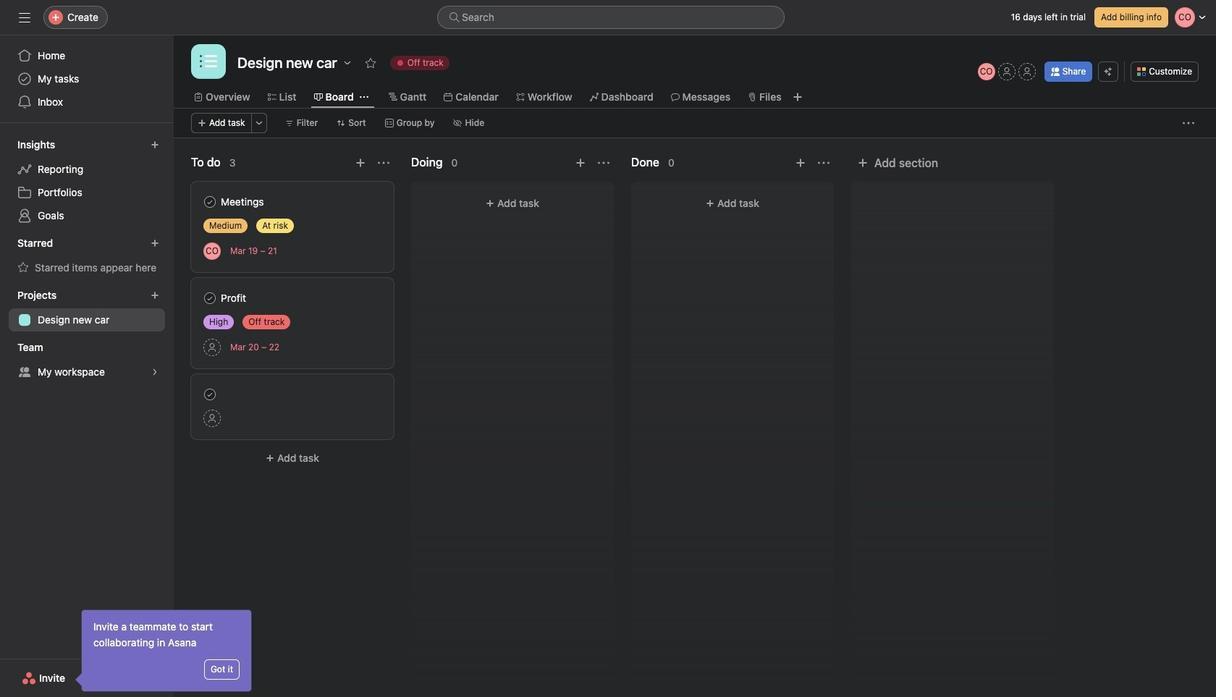 Task type: vqa. For each thing, say whether or not it's contained in the screenshot.
Specimen in the 'link'
no



Task type: describe. For each thing, give the bounding box(es) containing it.
more actions image
[[1183, 117, 1195, 129]]

2 add task image from the left
[[575, 157, 587, 169]]

add tab image
[[792, 91, 804, 103]]

new insights image
[[151, 140, 159, 149]]

1 mark complete image from the top
[[201, 193, 219, 211]]

more section actions image
[[378, 157, 390, 169]]

2 mark complete image from the top
[[201, 386, 219, 403]]

mark complete image
[[201, 290, 219, 307]]

new project or portfolio image
[[151, 291, 159, 300]]

hide sidebar image
[[19, 12, 30, 23]]

1 add task image from the left
[[355, 157, 366, 169]]

ask ai image
[[1105, 67, 1113, 76]]

more actions image
[[255, 119, 263, 127]]

1 mark complete checkbox from the top
[[201, 290, 219, 307]]



Task type: locate. For each thing, give the bounding box(es) containing it.
see details, my workspace image
[[151, 368, 159, 377]]

starred element
[[0, 230, 174, 282]]

0 horizontal spatial add task image
[[355, 157, 366, 169]]

1 horizontal spatial add task image
[[575, 157, 587, 169]]

add to starred image
[[365, 57, 376, 69]]

projects element
[[0, 282, 174, 335]]

1 vertical spatial mark complete image
[[201, 386, 219, 403]]

0 vertical spatial mark complete image
[[201, 193, 219, 211]]

toggle assignee popover image
[[203, 242, 221, 260]]

global element
[[0, 35, 174, 122]]

insights element
[[0, 132, 174, 230]]

0 vertical spatial mark complete checkbox
[[201, 290, 219, 307]]

Mark complete checkbox
[[201, 290, 219, 307], [201, 386, 219, 403]]

1 vertical spatial mark complete checkbox
[[201, 386, 219, 403]]

list image
[[200, 53, 217, 70]]

list box
[[437, 6, 785, 29]]

tooltip
[[77, 610, 251, 692]]

teams element
[[0, 335, 174, 387]]

manage project members image
[[978, 63, 996, 80]]

add items to starred image
[[151, 239, 159, 248]]

tab actions image
[[360, 93, 368, 101]]

mark complete image
[[201, 193, 219, 211], [201, 386, 219, 403]]

2 mark complete checkbox from the top
[[201, 386, 219, 403]]

Mark complete checkbox
[[201, 193, 219, 211]]

add task image
[[355, 157, 366, 169], [575, 157, 587, 169]]

add task image
[[795, 157, 807, 169]]



